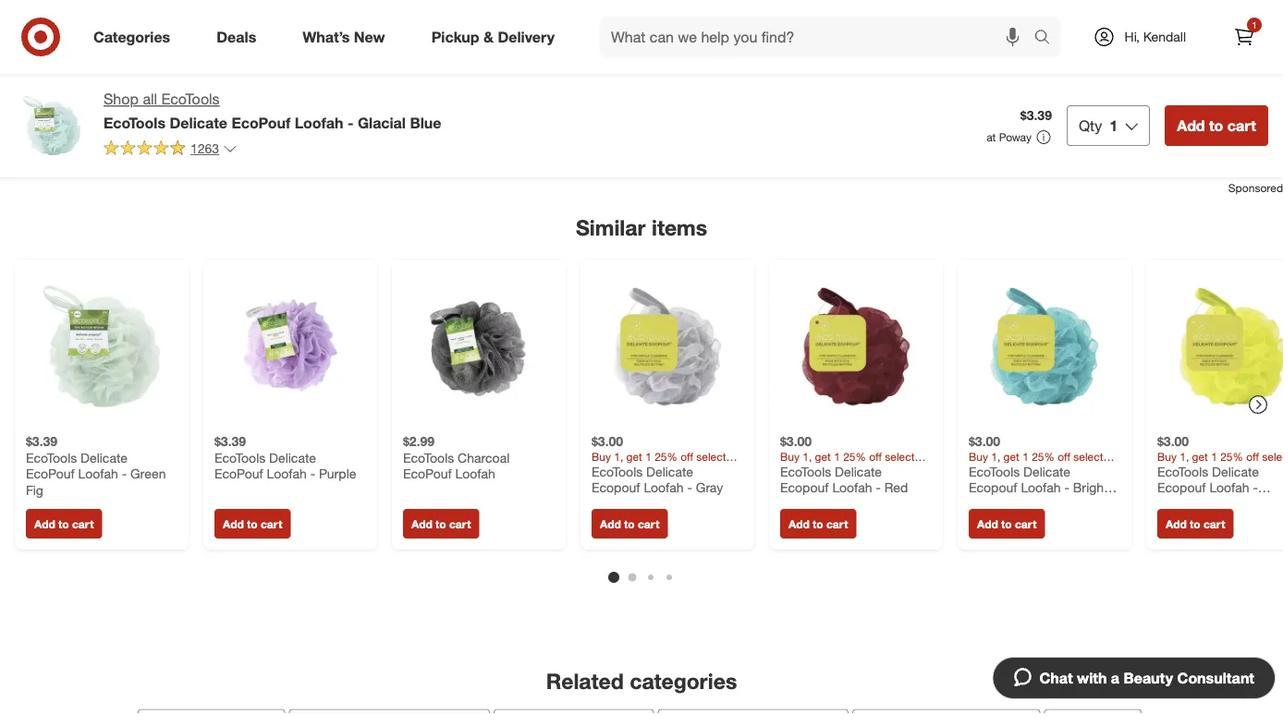 Task type: vqa. For each thing, say whether or not it's contained in the screenshot.
Sign In link
no



Task type: describe. For each thing, give the bounding box(es) containing it.
loofah inside shop all ecotools ecotools delicate ecopouf loofah - glacial blue
[[295, 114, 344, 132]]

$2.99
[[403, 433, 435, 450]]

add to cart button for ecotools delicate ecopouf loofah - red
[[780, 509, 857, 539]]

cart for ecotools delicate ecopouf loofah - gray
[[638, 517, 660, 531]]

add to cart for ecotools delicate ecopouf loofah - chartreuse
[[1166, 517, 1225, 531]]

add to cart for ecotools delicate ecopouf loofah - red
[[789, 517, 848, 531]]

$3.00 for ecotools delicate ecopouf loofah - gray
[[592, 433, 623, 450]]

similar
[[576, 215, 646, 240]]

ecopouf for $3.39 ecotools delicate ecopouf loofah - purple
[[215, 466, 263, 482]]

delicate inside ecotools delicate ecopouf loofah - red
[[835, 464, 882, 480]]

ecotools delicate ecopouf loofah - gray
[[592, 464, 723, 496]]

- inside $3.39 ecotools delicate ecopouf loofah - purple
[[310, 466, 315, 482]]

ecopouf for ecotools delicate ecopouf loofah - chartreuse
[[1158, 480, 1206, 496]]

to for ecotools delicate ecopouf loofah - green fig
[[58, 517, 69, 531]]

- inside ecotools delicate ecopouf loofah - chartreuse
[[1253, 480, 1258, 496]]

chat
[[1040, 669, 1073, 687]]

items
[[652, 215, 707, 240]]

hi,
[[1125, 29, 1140, 45]]

cart up the sponsored
[[1228, 117, 1257, 135]]

region containing similar items
[[0, 108, 1283, 715]]

add to cart button for ecotools delicate ecopouf loofah - gray
[[592, 509, 668, 539]]

deals
[[217, 28, 256, 46]]

loofah inside '$3.39 ecotools delicate ecopouf loofah - green fig'
[[78, 466, 118, 482]]

- inside shop all ecotools ecotools delicate ecopouf loofah - glacial blue
[[348, 114, 354, 132]]

ecotools delicate ecopouf loofah - chartreuse
[[1158, 464, 1259, 512]]

ecotools charcoal ecopouf loofah image
[[403, 271, 555, 422]]

add to cart for ecotools delicate ecopouf loofah - bright blue
[[977, 517, 1037, 531]]

bright
[[1073, 480, 1108, 496]]

loofah inside $2.99 ecotools charcoal ecopouf loofah
[[455, 466, 495, 482]]

sponsored
[[1229, 181, 1283, 195]]

consultant
[[1178, 669, 1255, 687]]

what's
[[303, 28, 350, 46]]

ecotools inside $3.39 ecotools delicate ecopouf loofah - purple
[[215, 450, 266, 466]]

add to cart button for ecotools delicate ecopouf loofah - chartreuse
[[1158, 509, 1234, 539]]

add to cart for ecotools delicate ecopouf loofah - green fig
[[34, 517, 94, 531]]

categories
[[630, 668, 737, 694]]

delicate inside ecotools delicate ecopouf loofah - bright blue
[[1024, 464, 1071, 480]]

- inside ecotools delicate ecopouf loofah - gray
[[687, 480, 692, 496]]

&
[[484, 28, 494, 46]]

categories
[[93, 28, 170, 46]]

categories link
[[78, 17, 193, 57]]

ecotools delicate ecopouf loofah - green fig image
[[26, 271, 178, 422]]

$3.39 for $3.39 ecotools delicate ecopouf loofah - purple
[[215, 433, 246, 450]]

ecotools delicate ecopouf loofah - chartreuse image
[[1158, 271, 1283, 422]]

similar items
[[576, 215, 707, 240]]

ecotools inside $2.99 ecotools charcoal ecopouf loofah
[[403, 450, 454, 466]]

search button
[[1026, 17, 1070, 61]]

hi, kendall
[[1125, 29, 1186, 45]]

delicate inside $3.39 ecotools delicate ecopouf loofah - purple
[[269, 450, 316, 466]]

to for ecotools delicate ecopouf loofah - gray
[[624, 517, 635, 531]]

a
[[1111, 669, 1120, 687]]

add to cart for ecotools delicate ecopouf loofah - purple
[[223, 517, 282, 531]]

add for ecotools delicate ecopouf loofah - green fig
[[34, 517, 55, 531]]

1 link
[[1224, 17, 1265, 57]]

qty 1
[[1079, 117, 1118, 135]]

ecopouf for ecotools delicate ecopouf loofah - bright blue
[[969, 480, 1018, 496]]

pickup & delivery
[[431, 28, 555, 46]]

search
[[1026, 30, 1070, 48]]

loofah inside ecotools delicate ecopouf loofah - bright blue
[[1021, 480, 1061, 496]]

$3.00 for ecotools delicate ecopouf loofah - red
[[780, 433, 812, 450]]

chartreuse
[[1158, 496, 1222, 512]]

deals link
[[201, 17, 279, 57]]

delivery
[[498, 28, 555, 46]]

purple
[[319, 466, 356, 482]]

ecopouf inside shop all ecotools ecotools delicate ecopouf loofah - glacial blue
[[232, 114, 291, 132]]

green
[[130, 466, 166, 482]]

ecotools inside ecotools delicate ecopouf loofah - red
[[780, 464, 831, 480]]

ecopouf for ecotools delicate ecopouf loofah - red
[[780, 480, 829, 496]]

shop all ecotools ecotools delicate ecopouf loofah - glacial blue
[[104, 90, 441, 132]]

$3.39 for $3.39 ecotools delicate ecopouf loofah - green fig
[[26, 433, 57, 450]]

loofah inside $3.39 ecotools delicate ecopouf loofah - purple
[[267, 466, 307, 482]]

What can we help you find? suggestions appear below search field
[[600, 17, 1039, 57]]

cart for ecotools delicate ecopouf loofah - chartreuse
[[1204, 517, 1225, 531]]

add to cart button for ecotools delicate ecopouf loofah - green fig
[[26, 509, 102, 539]]



Task type: locate. For each thing, give the bounding box(es) containing it.
related
[[546, 668, 624, 694]]

add for ecotools charcoal ecopouf loofah
[[411, 517, 433, 531]]

$3.39 inside '$3.39 ecotools delicate ecopouf loofah - green fig'
[[26, 433, 57, 450]]

what's new link
[[287, 17, 408, 57]]

ecotools inside ecotools delicate ecopouf loofah - chartreuse
[[1158, 464, 1209, 480]]

pickup
[[431, 28, 479, 46]]

to for ecotools delicate ecopouf loofah - red
[[813, 517, 824, 531]]

fig
[[26, 482, 43, 498]]

1 ecopouf from the left
[[592, 480, 640, 496]]

1 vertical spatial 1
[[1110, 117, 1118, 135]]

$2.99 ecotools charcoal ecopouf loofah
[[403, 433, 510, 482]]

delicate up 1263
[[170, 114, 227, 132]]

- inside ecotools delicate ecopouf loofah - bright blue
[[1065, 480, 1070, 496]]

add
[[1177, 117, 1205, 135], [34, 517, 55, 531], [223, 517, 244, 531], [411, 517, 433, 531], [600, 517, 621, 531], [789, 517, 810, 531], [977, 517, 998, 531], [1166, 517, 1187, 531]]

- left green
[[122, 466, 127, 482]]

1 right qty on the top of page
[[1110, 117, 1118, 135]]

add to cart down $3.39 ecotools delicate ecopouf loofah - purple
[[223, 517, 282, 531]]

add to cart for ecotools charcoal ecopouf loofah
[[411, 517, 471, 531]]

ecopouf for $2.99 ecotools charcoal ecopouf loofah
[[403, 466, 452, 482]]

ecopouf
[[232, 114, 291, 132], [26, 466, 75, 482], [215, 466, 263, 482], [403, 466, 452, 482]]

delicate inside ecotools delicate ecopouf loofah - chartreuse
[[1212, 464, 1259, 480]]

loofah
[[295, 114, 344, 132], [78, 466, 118, 482], [267, 466, 307, 482], [455, 466, 495, 482], [644, 480, 684, 496], [833, 480, 872, 496], [1021, 480, 1061, 496], [1210, 480, 1250, 496]]

qty
[[1079, 117, 1102, 135]]

ecopouf inside $3.39 ecotools delicate ecopouf loofah - purple
[[215, 466, 263, 482]]

add to cart button for ecotools delicate ecopouf loofah - bright blue
[[969, 509, 1045, 539]]

1 horizontal spatial $3.39
[[215, 433, 246, 450]]

delicate up chartreuse
[[1212, 464, 1259, 480]]

chat with a beauty consultant
[[1040, 669, 1255, 687]]

kendall
[[1144, 29, 1186, 45]]

- inside ecotools delicate ecopouf loofah - red
[[876, 480, 881, 496]]

cart down '$3.39 ecotools delicate ecopouf loofah - green fig'
[[72, 517, 94, 531]]

to for ecotools delicate ecopouf loofah - chartreuse
[[1190, 517, 1201, 531]]

charcoal
[[458, 450, 510, 466]]

$3.00
[[592, 433, 623, 450], [780, 433, 812, 450], [969, 433, 1001, 450], [1158, 433, 1189, 450]]

3 $3.00 from the left
[[969, 433, 1001, 450]]

glacial
[[358, 114, 406, 132]]

$3.00 up ecotools delicate ecopouf loofah - gray
[[592, 433, 623, 450]]

ecopouf inside ecotools delicate ecopouf loofah - gray
[[592, 480, 640, 496]]

1263
[[190, 140, 219, 157]]

add to cart button for ecotools delicate ecopouf loofah - purple
[[215, 509, 291, 539]]

1 horizontal spatial 1
[[1252, 19, 1257, 31]]

poway
[[999, 130, 1032, 144]]

ecopouf inside ecotools delicate ecopouf loofah - bright blue
[[969, 480, 1018, 496]]

ecotools delicate ecopouf loofah - red
[[780, 464, 908, 496]]

delicate inside shop all ecotools ecotools delicate ecopouf loofah - glacial blue
[[170, 114, 227, 132]]

4 ecopouf from the left
[[1158, 480, 1206, 496]]

ecotools delicate ecopouf loofah - red image
[[780, 271, 932, 422]]

to
[[1209, 117, 1224, 135], [58, 517, 69, 531], [247, 517, 258, 531], [436, 517, 446, 531], [624, 517, 635, 531], [813, 517, 824, 531], [1001, 517, 1012, 531], [1190, 517, 1201, 531]]

ecotools delicate ecopouf loofah - bright blue image
[[969, 271, 1121, 422]]

shop
[[104, 90, 139, 108]]

0 horizontal spatial 1
[[1110, 117, 1118, 135]]

related categories
[[546, 668, 737, 694]]

add to cart button
[[1165, 105, 1269, 146], [26, 509, 102, 539], [215, 509, 291, 539], [403, 509, 479, 539], [592, 509, 668, 539], [780, 509, 857, 539], [969, 509, 1045, 539], [1158, 509, 1234, 539]]

ecopouf for $3.39 ecotools delicate ecopouf loofah - green fig
[[26, 466, 75, 482]]

cart for ecotools charcoal ecopouf loofah
[[449, 517, 471, 531]]

ecotools inside ecotools delicate ecopouf loofah - bright blue
[[969, 464, 1020, 480]]

cart down $3.39 ecotools delicate ecopouf loofah - purple
[[261, 517, 282, 531]]

ecopouf for ecotools delicate ecopouf loofah - gray
[[592, 480, 640, 496]]

ecopouf
[[592, 480, 640, 496], [780, 480, 829, 496], [969, 480, 1018, 496], [1158, 480, 1206, 496]]

ecotools delicate ecopouf loofah - purple image
[[215, 271, 366, 422]]

- left glacial
[[348, 114, 354, 132]]

- left red
[[876, 480, 881, 496]]

ecopouf inside $2.99 ecotools charcoal ecopouf loofah
[[403, 466, 452, 482]]

1 vertical spatial blue
[[969, 496, 995, 512]]

- right chartreuse
[[1253, 480, 1258, 496]]

blue right red
[[969, 496, 995, 512]]

cart down $2.99 ecotools charcoal ecopouf loofah on the left
[[449, 517, 471, 531]]

1 right kendall at the top of the page
[[1252, 19, 1257, 31]]

what's new
[[303, 28, 385, 46]]

ecotools inside ecotools delicate ecopouf loofah - gray
[[592, 464, 643, 480]]

cart for ecotools delicate ecopouf loofah - green fig
[[72, 517, 94, 531]]

$3.39 inside $3.39 ecotools delicate ecopouf loofah - purple
[[215, 433, 246, 450]]

add for ecotools delicate ecopouf loofah - purple
[[223, 517, 244, 531]]

all
[[143, 90, 157, 108]]

add for ecotools delicate ecopouf loofah - gray
[[600, 517, 621, 531]]

ecotools
[[161, 90, 220, 108], [104, 114, 166, 132], [26, 450, 77, 466], [215, 450, 266, 466], [403, 450, 454, 466], [592, 464, 643, 480], [780, 464, 831, 480], [969, 464, 1020, 480], [1158, 464, 1209, 480]]

ecopouf inside ecotools delicate ecopouf loofah - red
[[780, 480, 829, 496]]

2 $3.00 from the left
[[780, 433, 812, 450]]

1
[[1252, 19, 1257, 31], [1110, 117, 1118, 135]]

delicate left the bright
[[1024, 464, 1071, 480]]

delicate inside '$3.39 ecotools delicate ecopouf loofah - green fig'
[[81, 450, 128, 466]]

0 vertical spatial blue
[[410, 114, 441, 132]]

add to cart down fig
[[34, 517, 94, 531]]

add to cart down chartreuse
[[1166, 517, 1225, 531]]

at poway
[[987, 130, 1032, 144]]

ecotools delicate ecopouf loofah - bright blue
[[969, 464, 1108, 512]]

add to cart up the sponsored
[[1177, 117, 1257, 135]]

add to cart down ecotools delicate ecopouf loofah - gray
[[600, 517, 660, 531]]

2 ecopouf from the left
[[780, 480, 829, 496]]

- left the bright
[[1065, 480, 1070, 496]]

cart down ecotools delicate ecopouf loofah - gray
[[638, 517, 660, 531]]

1 horizontal spatial blue
[[969, 496, 995, 512]]

$3.00 for ecotools delicate ecopouf loofah - bright blue
[[969, 433, 1001, 450]]

$3.00 up ecotools delicate ecopouf loofah - bright blue
[[969, 433, 1001, 450]]

add to cart down $2.99 ecotools charcoal ecopouf loofah on the left
[[411, 517, 471, 531]]

cart for ecotools delicate ecopouf loofah - purple
[[261, 517, 282, 531]]

cart down ecotools delicate ecopouf loofah - bright blue
[[1015, 517, 1037, 531]]

cart for ecotools delicate ecopouf loofah - red
[[827, 517, 848, 531]]

-
[[348, 114, 354, 132], [122, 466, 127, 482], [310, 466, 315, 482], [687, 480, 692, 496], [876, 480, 881, 496], [1065, 480, 1070, 496], [1253, 480, 1258, 496]]

$3.00 for ecotools delicate ecopouf loofah - chartreuse
[[1158, 433, 1189, 450]]

ecopouf inside ecotools delicate ecopouf loofah - chartreuse
[[1158, 480, 1206, 496]]

0 horizontal spatial blue
[[410, 114, 441, 132]]

cart down chartreuse
[[1204, 517, 1225, 531]]

- left gray
[[687, 480, 692, 496]]

loofah inside ecotools delicate ecopouf loofah - gray
[[644, 480, 684, 496]]

1263 link
[[104, 139, 238, 161]]

beauty
[[1124, 669, 1174, 687]]

delicate left green
[[81, 450, 128, 466]]

0 vertical spatial 1
[[1252, 19, 1257, 31]]

$3.39
[[1021, 107, 1052, 124], [26, 433, 57, 450], [215, 433, 246, 450]]

at
[[987, 130, 996, 144]]

- left purple
[[310, 466, 315, 482]]

$3.39 ecotools delicate ecopouf loofah - purple
[[215, 433, 356, 482]]

delicate left red
[[835, 464, 882, 480]]

- inside '$3.39 ecotools delicate ecopouf loofah - green fig'
[[122, 466, 127, 482]]

red
[[885, 480, 908, 496]]

2 horizontal spatial $3.39
[[1021, 107, 1052, 124]]

to for ecotools charcoal ecopouf loofah
[[436, 517, 446, 531]]

add for ecotools delicate ecopouf loofah - chartreuse
[[1166, 517, 1187, 531]]

gray
[[696, 480, 723, 496]]

$3.00 up ecotools delicate ecopouf loofah - chartreuse
[[1158, 433, 1189, 450]]

ecotools inside '$3.39 ecotools delicate ecopouf loofah - green fig'
[[26, 450, 77, 466]]

ecotools delicate ecopouf loofah - gray image
[[592, 271, 743, 422]]

3 ecopouf from the left
[[969, 480, 1018, 496]]

1 inside 1 link
[[1252, 19, 1257, 31]]

0 horizontal spatial $3.39
[[26, 433, 57, 450]]

add for ecotools delicate ecopouf loofah - red
[[789, 517, 810, 531]]

add to cart down ecotools delicate ecopouf loofah - red
[[789, 517, 848, 531]]

delicate left purple
[[269, 450, 316, 466]]

cart
[[1228, 117, 1257, 135], [72, 517, 94, 531], [261, 517, 282, 531], [449, 517, 471, 531], [638, 517, 660, 531], [827, 517, 848, 531], [1015, 517, 1037, 531], [1204, 517, 1225, 531]]

blue inside ecotools delicate ecopouf loofah - bright blue
[[969, 496, 995, 512]]

$3.39 ecotools delicate ecopouf loofah - green fig
[[26, 433, 166, 498]]

add to cart for ecotools delicate ecopouf loofah - gray
[[600, 517, 660, 531]]

region
[[0, 108, 1283, 715]]

image of ecotools delicate ecopouf loofah - glacial blue image
[[15, 89, 89, 163]]

chat with a beauty consultant button
[[993, 657, 1276, 700]]

new
[[354, 28, 385, 46]]

blue right glacial
[[410, 114, 441, 132]]

loofah inside ecotools delicate ecopouf loofah - red
[[833, 480, 872, 496]]

$3.39 for $3.39
[[1021, 107, 1052, 124]]

loofah inside ecotools delicate ecopouf loofah - chartreuse
[[1210, 480, 1250, 496]]

to for ecotools delicate ecopouf loofah - bright blue
[[1001, 517, 1012, 531]]

4 $3.00 from the left
[[1158, 433, 1189, 450]]

delicate inside ecotools delicate ecopouf loofah - gray
[[646, 464, 693, 480]]

delicate left gray
[[646, 464, 693, 480]]

pickup & delivery link
[[416, 17, 578, 57]]

with
[[1077, 669, 1107, 687]]

add for ecotools delicate ecopouf loofah - bright blue
[[977, 517, 998, 531]]

ecopouf inside '$3.39 ecotools delicate ecopouf loofah - green fig'
[[26, 466, 75, 482]]

blue
[[410, 114, 441, 132], [969, 496, 995, 512]]

delicate
[[170, 114, 227, 132], [81, 450, 128, 466], [269, 450, 316, 466], [646, 464, 693, 480], [835, 464, 882, 480], [1024, 464, 1071, 480], [1212, 464, 1259, 480]]

cart for ecotools delicate ecopouf loofah - bright blue
[[1015, 517, 1037, 531]]

blue inside shop all ecotools ecotools delicate ecopouf loofah - glacial blue
[[410, 114, 441, 132]]

add to cart down ecotools delicate ecopouf loofah - bright blue
[[977, 517, 1037, 531]]

add to cart
[[1177, 117, 1257, 135], [34, 517, 94, 531], [223, 517, 282, 531], [411, 517, 471, 531], [600, 517, 660, 531], [789, 517, 848, 531], [977, 517, 1037, 531], [1166, 517, 1225, 531]]

cart down ecotools delicate ecopouf loofah - red
[[827, 517, 848, 531]]

add to cart button for ecotools charcoal ecopouf loofah
[[403, 509, 479, 539]]

1 $3.00 from the left
[[592, 433, 623, 450]]

$3.00 up ecotools delicate ecopouf loofah - red
[[780, 433, 812, 450]]

to for ecotools delicate ecopouf loofah - purple
[[247, 517, 258, 531]]



